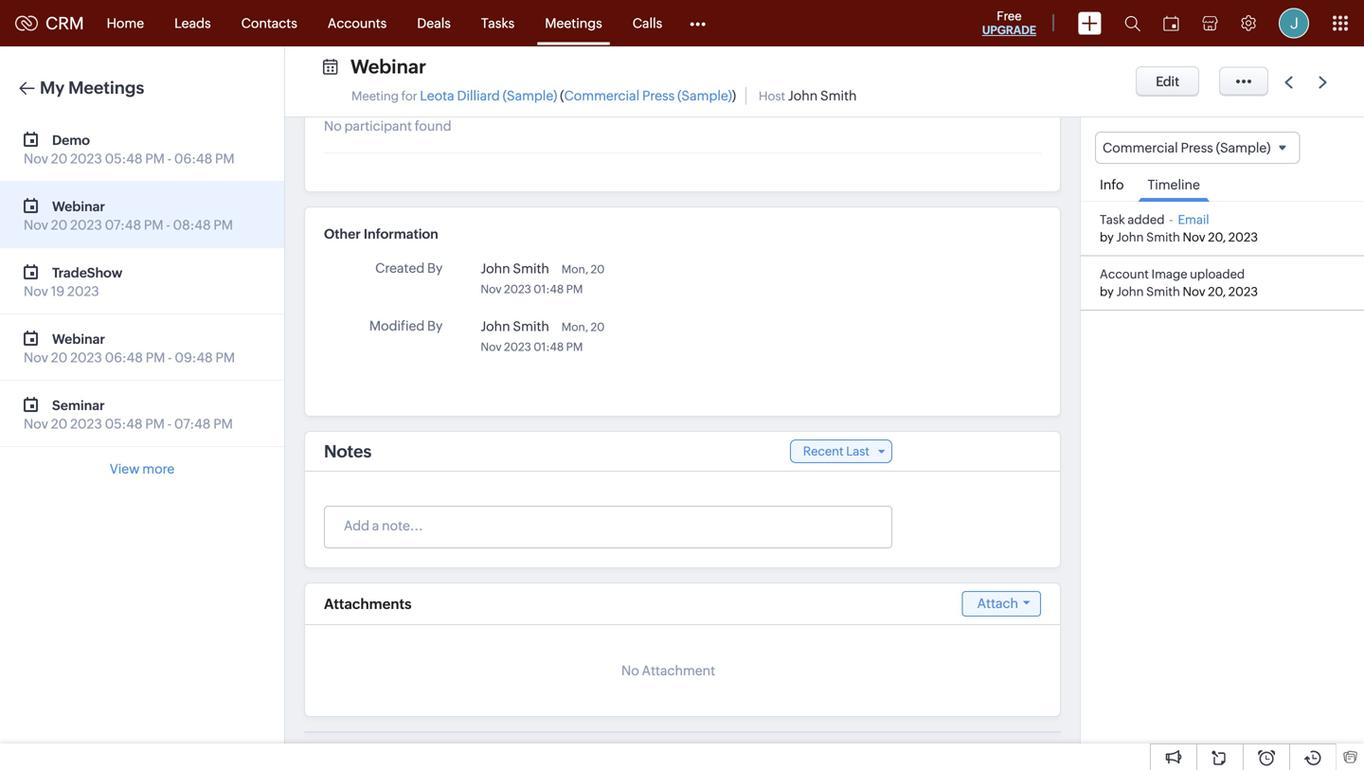 Task type: describe. For each thing, give the bounding box(es) containing it.
no for no participant found
[[324, 118, 342, 134]]

press inside 'field'
[[1182, 140, 1214, 155]]

08:48
[[173, 218, 211, 233]]

09:48
[[175, 350, 213, 365]]

task added - email by john smith nov 20, 2023
[[1100, 213, 1259, 244]]

20, inside "account image uploaded by john smith nov 20, 2023"
[[1209, 285, 1227, 299]]

seminar nov 20 2023 05:48 pm - 07:48 pm
[[24, 398, 233, 432]]

nov inside demo nov 20 2023 05:48 pm - 06:48 pm
[[24, 151, 48, 166]]

free upgrade
[[983, 9, 1037, 36]]

by for created by
[[428, 261, 443, 276]]

20 for seminar nov 20 2023 05:48 pm - 07:48 pm
[[51, 417, 68, 432]]

found
[[415, 118, 452, 134]]

account
[[1100, 267, 1150, 282]]

attachments
[[324, 596, 412, 613]]

by for modified by
[[428, 318, 443, 334]]

calls link
[[618, 0, 678, 46]]

commercial press (sample) link
[[564, 88, 733, 103]]

smith inside task added - email by john smith nov 20, 2023
[[1147, 230, 1181, 244]]

webinar for webinar
[[351, 56, 426, 78]]

no participant found
[[324, 118, 452, 134]]

demo nov 20 2023 05:48 pm - 06:48 pm
[[24, 133, 235, 166]]

create menu image
[[1079, 12, 1102, 35]]

webinar for webinar nov 20 2023 07:48 pm - 08:48 pm
[[52, 199, 105, 214]]

info link
[[1091, 164, 1134, 201]]

accounts
[[328, 16, 387, 31]]

06:48 inside demo nov 20 2023 05:48 pm - 06:48 pm
[[174, 151, 213, 166]]

(
[[560, 88, 564, 103]]

added
[[1128, 213, 1165, 227]]

upgrade
[[983, 24, 1037, 36]]

0 vertical spatial press
[[643, 88, 675, 103]]

information
[[364, 227, 439, 242]]

view
[[110, 462, 140, 477]]

(sample) inside 'field'
[[1217, 140, 1271, 155]]

20 for demo nov 20 2023 05:48 pm - 06:48 pm
[[51, 151, 68, 166]]

leads link
[[159, 0, 226, 46]]

next record image
[[1319, 76, 1332, 89]]

tasks link
[[466, 0, 530, 46]]

demo
[[52, 133, 90, 148]]

recent
[[804, 445, 844, 459]]

crm link
[[15, 14, 84, 33]]

webinar nov 20 2023 06:48 pm - 09:48 pm
[[24, 332, 235, 365]]

home
[[107, 16, 144, 31]]

0 horizontal spatial (sample)
[[503, 88, 558, 103]]

uploaded
[[1191, 267, 1246, 282]]

crm
[[45, 14, 84, 33]]

create menu element
[[1067, 0, 1114, 46]]

profile image
[[1280, 8, 1310, 38]]

leota dilliard (sample) link
[[420, 88, 558, 103]]

email link
[[1179, 213, 1210, 227]]

participant
[[345, 118, 412, 134]]

attachment
[[642, 664, 716, 679]]

recent last
[[804, 445, 870, 459]]

05:48 for demo
[[105, 151, 143, 166]]

john right host
[[789, 88, 818, 103]]

)
[[733, 88, 737, 103]]

my meetings
[[40, 78, 144, 98]]

01:48 for modified by
[[534, 341, 564, 354]]

created
[[375, 261, 425, 276]]

view more
[[110, 462, 175, 477]]

deals
[[417, 16, 451, 31]]

attach link
[[963, 591, 1042, 617]]

meeting
[[352, 89, 399, 103]]

nov inside "account image uploaded by john smith nov 20, 2023"
[[1183, 285, 1206, 299]]

- for webinar nov 20 2023 07:48 pm - 08:48 pm
[[166, 218, 170, 233]]

no for no attachment
[[622, 664, 640, 679]]

05:48 for seminar
[[105, 417, 143, 432]]

john smith for created by
[[481, 261, 550, 276]]

0 horizontal spatial meetings
[[68, 78, 144, 98]]

leota
[[420, 88, 455, 103]]

dilliard
[[457, 88, 500, 103]]

john smith for modified by
[[481, 319, 550, 334]]

nov inside tradeshow nov 19 2023
[[24, 284, 48, 299]]

previous record image
[[1285, 76, 1294, 89]]

search element
[[1114, 0, 1153, 46]]

20, inside task added - email by john smith nov 20, 2023
[[1209, 230, 1227, 244]]

last
[[847, 445, 870, 459]]

deals link
[[402, 0, 466, 46]]

tradeshow nov 19 2023
[[24, 265, 123, 299]]

email
[[1179, 213, 1210, 227]]

modified
[[370, 318, 425, 334]]

nov inside webinar nov 20 2023 06:48 pm - 09:48 pm
[[24, 350, 48, 365]]

tradeshow
[[52, 265, 123, 281]]

2023 inside "webinar nov 20 2023 07:48 pm - 08:48 pm"
[[70, 218, 102, 233]]

nov inside task added - email by john smith nov 20, 2023
[[1183, 230, 1206, 244]]



Task type: vqa. For each thing, say whether or not it's contained in the screenshot.


Task type: locate. For each thing, give the bounding box(es) containing it.
attach
[[978, 596, 1019, 611]]

commercial down meetings link
[[564, 88, 640, 103]]

webinar
[[351, 56, 426, 78], [52, 199, 105, 214], [52, 332, 105, 347]]

1 vertical spatial 06:48
[[105, 350, 143, 365]]

(sample)
[[503, 88, 558, 103], [678, 88, 733, 103], [1217, 140, 1271, 155]]

mon,
[[562, 263, 589, 276], [562, 321, 589, 334]]

commercial inside 'field'
[[1103, 140, 1179, 155]]

0 vertical spatial mon, 20 nov 2023 01:48 pm
[[481, 263, 605, 296]]

by inside "account image uploaded by john smith nov 20, 2023"
[[1100, 285, 1115, 299]]

07:48 inside seminar nov 20 2023 05:48 pm - 07:48 pm
[[174, 417, 211, 432]]

2023
[[70, 151, 102, 166], [70, 218, 102, 233], [1229, 230, 1259, 244], [504, 283, 532, 296], [67, 284, 99, 299], [1229, 285, 1259, 299], [504, 341, 532, 354], [70, 350, 102, 365], [70, 417, 102, 432]]

1 john smith from the top
[[481, 261, 550, 276]]

0 vertical spatial 20,
[[1209, 230, 1227, 244]]

- left 09:48
[[168, 350, 172, 365]]

0 vertical spatial 01:48
[[534, 283, 564, 296]]

2 mon, from the top
[[562, 321, 589, 334]]

1 horizontal spatial 07:48
[[174, 417, 211, 432]]

smith inside "account image uploaded by john smith nov 20, 2023"
[[1147, 285, 1181, 299]]

- inside demo nov 20 2023 05:48 pm - 06:48 pm
[[168, 151, 172, 166]]

accounts link
[[313, 0, 402, 46]]

mon, 20 nov 2023 01:48 pm for modified by
[[481, 321, 605, 354]]

- for demo nov 20 2023 05:48 pm - 06:48 pm
[[168, 151, 172, 166]]

john right 'modified by' at the left of the page
[[481, 319, 511, 334]]

None button
[[1137, 66, 1200, 97]]

pm
[[145, 151, 165, 166], [215, 151, 235, 166], [144, 218, 164, 233], [214, 218, 233, 233], [567, 283, 583, 296], [567, 341, 583, 354], [146, 350, 165, 365], [216, 350, 235, 365], [145, 417, 165, 432], [213, 417, 233, 432]]

0 vertical spatial meetings
[[545, 16, 603, 31]]

0 vertical spatial commercial
[[564, 88, 640, 103]]

home link
[[92, 0, 159, 46]]

0 horizontal spatial 07:48
[[105, 218, 141, 233]]

01:48 for created by
[[534, 283, 564, 296]]

mon, 20 nov 2023 01:48 pm
[[481, 263, 605, 296], [481, 321, 605, 354]]

19
[[51, 284, 65, 299]]

info
[[1100, 177, 1125, 193]]

07:48 up more
[[174, 417, 211, 432]]

for
[[402, 89, 418, 103]]

1 vertical spatial 05:48
[[105, 417, 143, 432]]

20 inside seminar nov 20 2023 05:48 pm - 07:48 pm
[[51, 417, 68, 432]]

meetings right my
[[68, 78, 144, 98]]

no
[[324, 118, 342, 134], [622, 664, 640, 679]]

20 inside demo nov 20 2023 05:48 pm - 06:48 pm
[[51, 151, 68, 166]]

1 01:48 from the top
[[534, 283, 564, 296]]

20 for webinar nov 20 2023 07:48 pm - 08:48 pm
[[51, 218, 68, 233]]

calendar image
[[1164, 16, 1180, 31]]

0 vertical spatial 05:48
[[105, 151, 143, 166]]

john smith
[[481, 261, 550, 276], [481, 319, 550, 334]]

timeline link
[[1139, 164, 1210, 202]]

mon, for modified by
[[562, 321, 589, 334]]

leads
[[175, 16, 211, 31]]

05:48
[[105, 151, 143, 166], [105, 417, 143, 432]]

mon, 20 nov 2023 01:48 pm for created by
[[481, 263, 605, 296]]

05:48 inside seminar nov 20 2023 05:48 pm - 07:48 pm
[[105, 417, 143, 432]]

0 vertical spatial no
[[324, 118, 342, 134]]

1 mon, from the top
[[562, 263, 589, 276]]

by inside task added - email by john smith nov 20, 2023
[[1100, 230, 1115, 244]]

2 horizontal spatial (sample)
[[1217, 140, 1271, 155]]

free
[[997, 9, 1022, 23]]

07:48
[[105, 218, 141, 233], [174, 417, 211, 432]]

01:48
[[534, 283, 564, 296], [534, 341, 564, 354]]

commercial press (sample)
[[1103, 140, 1271, 155]]

1 vertical spatial webinar
[[52, 199, 105, 214]]

1 horizontal spatial (sample)
[[678, 88, 733, 103]]

1 horizontal spatial no
[[622, 664, 640, 679]]

0 vertical spatial by
[[428, 261, 443, 276]]

1 by from the top
[[1100, 230, 1115, 244]]

webinar inside webinar nov 20 2023 06:48 pm - 09:48 pm
[[52, 332, 105, 347]]

2023 inside task added - email by john smith nov 20, 2023
[[1229, 230, 1259, 244]]

by down the account on the right top
[[1100, 285, 1115, 299]]

2 john smith from the top
[[481, 319, 550, 334]]

mon, for created by
[[562, 263, 589, 276]]

07:48 inside "webinar nov 20 2023 07:48 pm - 08:48 pm"
[[105, 218, 141, 233]]

press
[[643, 88, 675, 103], [1182, 140, 1214, 155]]

0 vertical spatial mon,
[[562, 263, 589, 276]]

- inside "webinar nov 20 2023 07:48 pm - 08:48 pm"
[[166, 218, 170, 233]]

2 by from the top
[[428, 318, 443, 334]]

1 horizontal spatial commercial
[[1103, 140, 1179, 155]]

06:48 up seminar nov 20 2023 05:48 pm - 07:48 pm
[[105, 350, 143, 365]]

webinar nov 20 2023 07:48 pm - 08:48 pm
[[24, 199, 233, 233]]

search image
[[1125, 15, 1141, 31]]

more
[[142, 462, 175, 477]]

05:48 up view
[[105, 417, 143, 432]]

contacts link
[[226, 0, 313, 46]]

2 mon, 20 nov 2023 01:48 pm from the top
[[481, 321, 605, 354]]

seminar
[[52, 398, 105, 413]]

1 vertical spatial meetings
[[68, 78, 144, 98]]

1 vertical spatial mon,
[[562, 321, 589, 334]]

20, down email
[[1209, 230, 1227, 244]]

commercial up info link
[[1103, 140, 1179, 155]]

06:48
[[174, 151, 213, 166], [105, 350, 143, 365]]

- up "webinar nov 20 2023 07:48 pm - 08:48 pm"
[[168, 151, 172, 166]]

nov inside "webinar nov 20 2023 07:48 pm - 08:48 pm"
[[24, 218, 48, 233]]

1 05:48 from the top
[[105, 151, 143, 166]]

- inside seminar nov 20 2023 05:48 pm - 07:48 pm
[[168, 417, 172, 432]]

2 by from the top
[[1100, 285, 1115, 299]]

2023 inside webinar nov 20 2023 06:48 pm - 09:48 pm
[[70, 350, 102, 365]]

1 vertical spatial commercial
[[1103, 140, 1179, 155]]

john inside "account image uploaded by john smith nov 20, 2023"
[[1117, 285, 1145, 299]]

other
[[324, 227, 361, 242]]

nov inside seminar nov 20 2023 05:48 pm - 07:48 pm
[[24, 417, 48, 432]]

20 inside "webinar nov 20 2023 07:48 pm - 08:48 pm"
[[51, 218, 68, 233]]

0 horizontal spatial no
[[324, 118, 342, 134]]

meetings
[[545, 16, 603, 31], [68, 78, 144, 98]]

calls
[[633, 16, 663, 31]]

1 vertical spatial 07:48
[[174, 417, 211, 432]]

- for webinar nov 20 2023 06:48 pm - 09:48 pm
[[168, 350, 172, 365]]

0 horizontal spatial press
[[643, 88, 675, 103]]

no attachment
[[622, 664, 716, 679]]

- inside webinar nov 20 2023 06:48 pm - 09:48 pm
[[168, 350, 172, 365]]

05:48 inside demo nov 20 2023 05:48 pm - 06:48 pm
[[105, 151, 143, 166]]

Add a note... field
[[325, 517, 891, 536]]

06:48 up 08:48
[[174, 151, 213, 166]]

profile element
[[1268, 0, 1321, 46]]

meetings up (
[[545, 16, 603, 31]]

john
[[789, 88, 818, 103], [1117, 230, 1145, 244], [481, 261, 511, 276], [1117, 285, 1145, 299], [481, 319, 511, 334]]

john inside task added - email by john smith nov 20, 2023
[[1117, 230, 1145, 244]]

1 vertical spatial by
[[428, 318, 443, 334]]

press up timeline link
[[1182, 140, 1214, 155]]

1 vertical spatial 20,
[[1209, 285, 1227, 299]]

07:48 up tradeshow
[[105, 218, 141, 233]]

no left participant
[[324, 118, 342, 134]]

account image uploaded by john smith nov 20, 2023
[[1100, 267, 1259, 299]]

2 01:48 from the top
[[534, 341, 564, 354]]

1 vertical spatial 01:48
[[534, 341, 564, 354]]

by right "created"
[[428, 261, 443, 276]]

nov
[[24, 151, 48, 166], [24, 218, 48, 233], [1183, 230, 1206, 244], [481, 283, 502, 296], [24, 284, 48, 299], [1183, 285, 1206, 299], [481, 341, 502, 354], [24, 350, 48, 365], [24, 417, 48, 432]]

modified by
[[370, 318, 443, 334]]

host john smith
[[759, 88, 857, 103]]

1 horizontal spatial meetings
[[545, 16, 603, 31]]

0 vertical spatial by
[[1100, 230, 1115, 244]]

my
[[40, 78, 65, 98]]

contacts
[[241, 16, 297, 31]]

by right modified
[[428, 318, 443, 334]]

by down 'task'
[[1100, 230, 1115, 244]]

smith
[[821, 88, 857, 103], [1147, 230, 1181, 244], [513, 261, 550, 276], [1147, 285, 1181, 299], [513, 319, 550, 334]]

2 20, from the top
[[1209, 285, 1227, 299]]

0 vertical spatial john smith
[[481, 261, 550, 276]]

meetings inside meetings link
[[545, 16, 603, 31]]

notes
[[324, 442, 372, 461]]

meeting for leota dilliard (sample) ( commercial press (sample) )
[[352, 88, 737, 103]]

20,
[[1209, 230, 1227, 244], [1209, 285, 1227, 299]]

1 horizontal spatial press
[[1182, 140, 1214, 155]]

1 by from the top
[[428, 261, 443, 276]]

0 vertical spatial 07:48
[[105, 218, 141, 233]]

2 05:48 from the top
[[105, 417, 143, 432]]

1 vertical spatial john smith
[[481, 319, 550, 334]]

06:48 inside webinar nov 20 2023 06:48 pm - 09:48 pm
[[105, 350, 143, 365]]

0 vertical spatial 06:48
[[174, 151, 213, 166]]

- inside task added - email by john smith nov 20, 2023
[[1170, 213, 1174, 227]]

20, down uploaded
[[1209, 285, 1227, 299]]

john down the account on the right top
[[1117, 285, 1145, 299]]

1 mon, 20 nov 2023 01:48 pm from the top
[[481, 263, 605, 296]]

by
[[428, 261, 443, 276], [428, 318, 443, 334]]

webinar up meeting
[[351, 56, 426, 78]]

john right created by
[[481, 261, 511, 276]]

other information
[[324, 227, 439, 242]]

meetings link
[[530, 0, 618, 46]]

2023 inside "account image uploaded by john smith nov 20, 2023"
[[1229, 285, 1259, 299]]

1 vertical spatial press
[[1182, 140, 1214, 155]]

webinar inside "webinar nov 20 2023 07:48 pm - 08:48 pm"
[[52, 199, 105, 214]]

2 vertical spatial webinar
[[52, 332, 105, 347]]

webinar for webinar nov 20 2023 06:48 pm - 09:48 pm
[[52, 332, 105, 347]]

-
[[168, 151, 172, 166], [1170, 213, 1174, 227], [166, 218, 170, 233], [168, 350, 172, 365], [168, 417, 172, 432]]

- left 08:48
[[166, 218, 170, 233]]

2023 inside seminar nov 20 2023 05:48 pm - 07:48 pm
[[70, 417, 102, 432]]

20 inside webinar nov 20 2023 06:48 pm - 09:48 pm
[[51, 350, 68, 365]]

1 vertical spatial mon, 20 nov 2023 01:48 pm
[[481, 321, 605, 354]]

20
[[51, 151, 68, 166], [51, 218, 68, 233], [591, 263, 605, 276], [591, 321, 605, 334], [51, 350, 68, 365], [51, 417, 68, 432]]

Other Modules field
[[678, 8, 719, 38]]

0 horizontal spatial commercial
[[564, 88, 640, 103]]

1 20, from the top
[[1209, 230, 1227, 244]]

1 vertical spatial no
[[622, 664, 640, 679]]

press down calls
[[643, 88, 675, 103]]

created by
[[375, 261, 443, 276]]

2023 inside demo nov 20 2023 05:48 pm - 06:48 pm
[[70, 151, 102, 166]]

0 vertical spatial webinar
[[351, 56, 426, 78]]

Commercial Press (Sample) field
[[1096, 132, 1301, 164]]

0 horizontal spatial 06:48
[[105, 350, 143, 365]]

- up more
[[168, 417, 172, 432]]

1 horizontal spatial 06:48
[[174, 151, 213, 166]]

webinar down demo
[[52, 199, 105, 214]]

timeline
[[1148, 177, 1201, 193]]

- for seminar nov 20 2023 05:48 pm - 07:48 pm
[[168, 417, 172, 432]]

no left attachment on the bottom
[[622, 664, 640, 679]]

john down added
[[1117, 230, 1145, 244]]

2023 inside tradeshow nov 19 2023
[[67, 284, 99, 299]]

commercial
[[564, 88, 640, 103], [1103, 140, 1179, 155]]

05:48 up "webinar nov 20 2023 07:48 pm - 08:48 pm"
[[105, 151, 143, 166]]

logo image
[[15, 16, 38, 31]]

image
[[1152, 267, 1188, 282]]

1 vertical spatial by
[[1100, 285, 1115, 299]]

webinar down 19
[[52, 332, 105, 347]]

by
[[1100, 230, 1115, 244], [1100, 285, 1115, 299]]

host
[[759, 89, 786, 103]]

20 for webinar nov 20 2023 06:48 pm - 09:48 pm
[[51, 350, 68, 365]]

tasks
[[481, 16, 515, 31]]

- left email link
[[1170, 213, 1174, 227]]

task
[[1100, 213, 1126, 227]]



